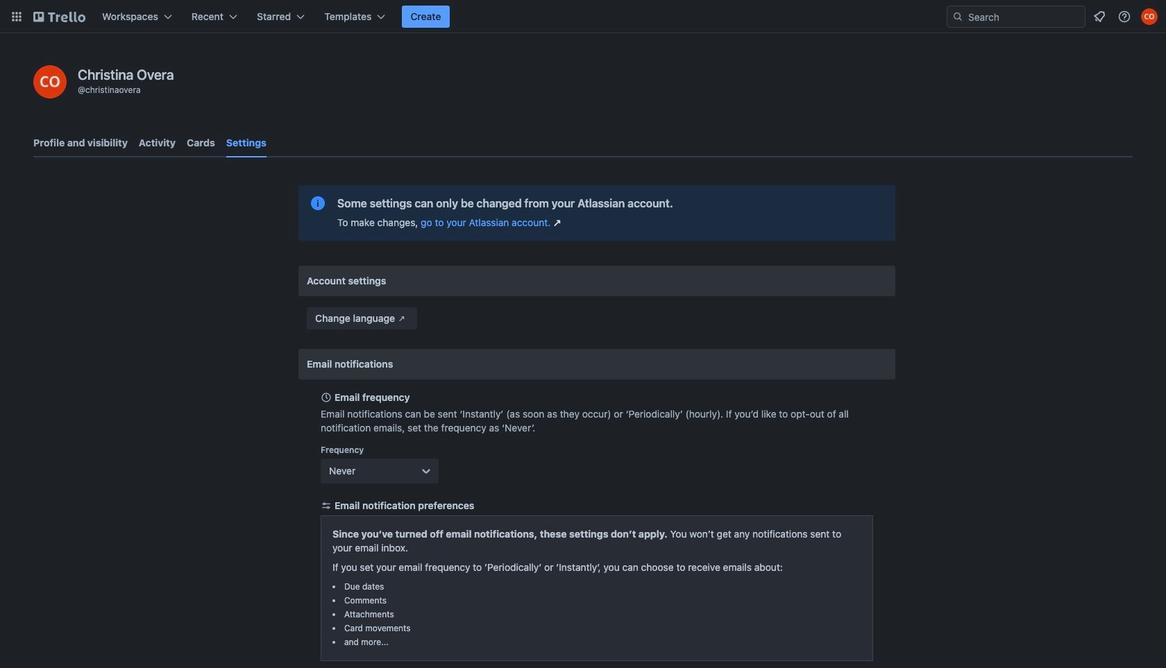 Task type: vqa. For each thing, say whether or not it's contained in the screenshot.
topmost Christina Overa (christinaovera) icon
yes



Task type: locate. For each thing, give the bounding box(es) containing it.
1 vertical spatial christina overa (christinaovera) image
[[33, 65, 67, 99]]

1 horizontal spatial christina overa (christinaovera) image
[[1142, 8, 1159, 25]]

christina overa (christinaovera) image down back to home image
[[33, 65, 67, 99]]

0 notifications image
[[1092, 8, 1109, 25]]

0 horizontal spatial christina overa (christinaovera) image
[[33, 65, 67, 99]]

primary element
[[0, 0, 1167, 33]]

back to home image
[[33, 6, 85, 28]]

Search field
[[964, 7, 1086, 26]]

christina overa (christinaovera) image right the open information menu icon on the right top of the page
[[1142, 8, 1159, 25]]

christina overa (christinaovera) image
[[1142, 8, 1159, 25], [33, 65, 67, 99]]

search image
[[953, 11, 964, 22]]

0 vertical spatial christina overa (christinaovera) image
[[1142, 8, 1159, 25]]



Task type: describe. For each thing, give the bounding box(es) containing it.
open information menu image
[[1118, 10, 1132, 24]]

sm image
[[395, 312, 409, 326]]

christina overa (christinaovera) image inside primary element
[[1142, 8, 1159, 25]]



